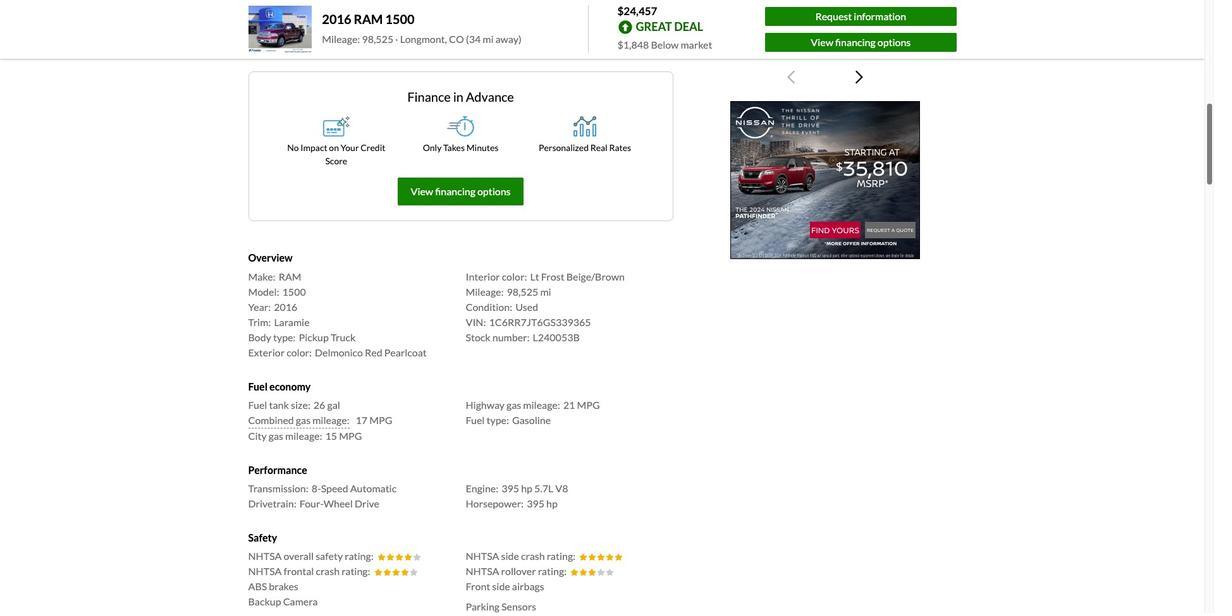 Task type: locate. For each thing, give the bounding box(es) containing it.
pre-qualify for financing with no impact to your credit score.
[[696, 0, 954, 18]]

advance
[[466, 89, 514, 105]]

number:
[[493, 331, 530, 343]]

engine: 395 hp 5.7l v8 horsepower: 395 hp
[[466, 483, 568, 510]]

score.
[[811, 5, 839, 18]]

gas inside highway gas mileage: 21 mpg fuel type: gasoline
[[507, 399, 521, 411]]

1 vertical spatial view
[[411, 186, 433, 198]]

fuel left economy
[[248, 381, 268, 393]]

1 horizontal spatial gasoline
[[512, 414, 551, 426]]

395
[[502, 483, 519, 495], [527, 498, 545, 510]]

fuel down highway on the left of the page
[[466, 414, 485, 426]]

1 vertical spatial 2016
[[274, 301, 297, 313]]

1 horizontal spatial financing
[[769, 0, 813, 2]]

options for the left the view financing options button
[[477, 186, 511, 198]]

make: ram model: 1500 year: 2016 trim: laramie body type: pickup truck exterior color: delmonico red pearlcoat
[[248, 270, 427, 358]]

fuel for economy
[[248, 381, 268, 393]]

1 vertical spatial 98,525
[[507, 286, 538, 298]]

0 vertical spatial side
[[501, 550, 519, 562]]

0 vertical spatial mileage:
[[322, 33, 360, 45]]

gas right highway on the left of the page
[[507, 399, 521, 411]]

mi down frost
[[540, 286, 551, 298]]

2 vertical spatial gas
[[269, 430, 283, 442]]

1 vertical spatial side
[[492, 581, 510, 593]]

exterior
[[248, 346, 285, 358]]

size:
[[291, 399, 310, 411]]

hp
[[521, 483, 532, 495], [546, 498, 558, 510]]

0 vertical spatial mi
[[483, 33, 494, 45]]

26
[[314, 399, 325, 411]]

view for the left the view financing options button
[[411, 186, 433, 198]]

ram right type
[[354, 12, 383, 27]]

only
[[423, 143, 442, 153]]

1 horizontal spatial view financing options
[[811, 36, 911, 48]]

0 vertical spatial hp
[[521, 483, 532, 495]]

view financing options button down request information button
[[765, 33, 957, 52]]

1500 up · on the left
[[385, 12, 415, 27]]

2 horizontal spatial mpg
[[577, 399, 600, 411]]

mpg inside highway gas mileage: 21 mpg fuel type: gasoline
[[577, 399, 600, 411]]

0 horizontal spatial view financing options
[[411, 186, 511, 198]]

type: down laramie
[[273, 331, 296, 343]]

1 vertical spatial automatic
[[350, 483, 397, 495]]

economy
[[269, 381, 311, 393]]

mileage: down gal
[[313, 414, 349, 426]]

view financing options down request information button
[[811, 36, 911, 48]]

0 horizontal spatial view
[[411, 186, 433, 198]]

nhtsa overall safety rating:
[[248, 550, 374, 562]]

in
[[453, 89, 464, 105]]

frontal
[[284, 566, 314, 578]]

1 horizontal spatial 8-
[[504, 29, 512, 39]]

0 vertical spatial view
[[811, 36, 834, 48]]

ram down 'overview'
[[279, 270, 301, 282]]

rating: down safety
[[342, 566, 370, 578]]

mi inside 2016 ram 1500 mileage: 98,525 · longmont, co (34 mi away)
[[483, 33, 494, 45]]

body
[[248, 331, 271, 343]]

0 vertical spatial color:
[[502, 270, 527, 282]]

speed inside transmission: 8-speed automatic drivetrain: four-wheel drive
[[321, 483, 348, 495]]

ram inside 2016 ram 1500 mileage: 98,525 · longmont, co (34 mi away)
[[354, 12, 383, 27]]

view financing options button down only takes minutes
[[397, 178, 524, 206]]

side up nhtsa rollover rating:
[[501, 550, 519, 562]]

0 horizontal spatial mileage:
[[322, 33, 360, 45]]

0 horizontal spatial automatic
[[350, 483, 397, 495]]

hp down 5.7l
[[546, 498, 558, 510]]

nhtsa for nhtsa overall safety rating:
[[248, 550, 282, 562]]

8- up four-
[[312, 483, 321, 495]]

information
[[854, 10, 906, 22]]

1 vertical spatial 395
[[527, 498, 545, 510]]

0 vertical spatial type:
[[273, 331, 296, 343]]

2016 ram 1500 image
[[248, 5, 312, 53]]

1 vertical spatial financing
[[835, 36, 876, 48]]

2016 up laramie
[[274, 301, 297, 313]]

fuel up combined
[[248, 399, 267, 411]]

automatic
[[537, 29, 578, 39], [350, 483, 397, 495]]

mpg right "15"
[[339, 430, 362, 442]]

0 vertical spatial financing
[[769, 0, 813, 2]]

1 horizontal spatial type:
[[487, 414, 509, 426]]

front side airbags
[[466, 581, 544, 593]]

1 horizontal spatial options
[[878, 36, 911, 48]]

1 horizontal spatial speed
[[512, 29, 536, 39]]

0 vertical spatial automatic
[[537, 29, 578, 39]]

mi right (34
[[483, 33, 494, 45]]

fuel inside fuel type gasoline
[[286, 13, 308, 26]]

0 vertical spatial options
[[878, 36, 911, 48]]

0 vertical spatial mpg
[[577, 399, 600, 411]]

speed
[[512, 29, 536, 39], [321, 483, 348, 495]]

view financing options for the left the view financing options button
[[411, 186, 511, 198]]

financing down request information button
[[835, 36, 876, 48]]

(34
[[466, 33, 481, 45]]

ram inside make: ram model: 1500 year: 2016 trim: laramie body type: pickup truck exterior color: delmonico red pearlcoat
[[279, 270, 301, 282]]

1 horizontal spatial 2016
[[322, 12, 351, 27]]

0 horizontal spatial 1500
[[282, 286, 306, 298]]

0 vertical spatial gas
[[507, 399, 521, 411]]

financing down takes
[[435, 186, 476, 198]]

1 vertical spatial view financing options
[[411, 186, 511, 198]]

1 horizontal spatial ram
[[354, 12, 383, 27]]

gasoline inside fuel type gasoline
[[286, 29, 320, 39]]

rating: up nhtsa rollover rating:
[[547, 550, 576, 562]]

nhtsa
[[248, 550, 282, 562], [466, 550, 499, 562], [248, 566, 282, 578], [466, 566, 499, 578]]

mi
[[483, 33, 494, 45], [540, 286, 551, 298]]

2 horizontal spatial gas
[[507, 399, 521, 411]]

view financing options for topmost the view financing options button
[[811, 36, 911, 48]]

parking
[[466, 601, 500, 613]]

request information button
[[765, 7, 957, 26]]

0 vertical spatial 8-
[[504, 29, 512, 39]]

view down request
[[811, 36, 834, 48]]

1 vertical spatial gas
[[296, 414, 311, 426]]

1500
[[385, 12, 415, 27], [282, 286, 306, 298]]

rating: right safety
[[345, 550, 374, 562]]

$24,457
[[618, 4, 657, 18]]

type: down highway on the left of the page
[[487, 414, 509, 426]]

drivetrain:
[[248, 498, 296, 510]]

below
[[651, 38, 679, 50]]

speed up 'wheel'
[[321, 483, 348, 495]]

performance
[[248, 464, 307, 476]]

0 horizontal spatial options
[[477, 186, 511, 198]]

fuel left type
[[286, 13, 308, 26]]

fuel for type
[[286, 13, 308, 26]]

1 horizontal spatial gas
[[296, 414, 311, 426]]

0 horizontal spatial crash
[[316, 566, 340, 578]]

1 vertical spatial color:
[[287, 346, 312, 358]]

great deal
[[636, 19, 703, 33]]

mileage: left 21
[[523, 399, 560, 411]]

1 vertical spatial type:
[[487, 414, 509, 426]]

0 vertical spatial crash
[[521, 550, 545, 562]]

gasoline
[[286, 29, 320, 39], [512, 414, 551, 426]]

1 vertical spatial mileage:
[[466, 286, 504, 298]]

1 horizontal spatial mi
[[540, 286, 551, 298]]

mileage: down interior at the left of the page
[[466, 286, 504, 298]]

8- right transmission icon
[[504, 29, 512, 39]]

type: inside make: ram model: 1500 year: 2016 trim: laramie body type: pickup truck exterior color: delmonico red pearlcoat
[[273, 331, 296, 343]]

0 vertical spatial 2016
[[322, 12, 351, 27]]

0 horizontal spatial 98,525
[[362, 33, 393, 45]]

ram for model:
[[279, 270, 301, 282]]

1 vertical spatial 1500
[[282, 286, 306, 298]]

personalized
[[539, 143, 589, 153]]

automatic right away)
[[537, 29, 578, 39]]

options
[[878, 36, 911, 48], [477, 186, 511, 198]]

pearlcoat
[[384, 346, 427, 358]]

98,525 up used
[[507, 286, 538, 298]]

view down the only
[[411, 186, 433, 198]]

side
[[501, 550, 519, 562], [492, 581, 510, 593]]

1 vertical spatial gasoline
[[512, 414, 551, 426]]

2 vertical spatial financing
[[435, 186, 476, 198]]

financing right "for"
[[769, 0, 813, 2]]

crash up rollover
[[521, 550, 545, 562]]

0 horizontal spatial color:
[[287, 346, 312, 358]]

gas
[[507, 399, 521, 411], [296, 414, 311, 426], [269, 430, 283, 442]]

crash down safety
[[316, 566, 340, 578]]

view
[[811, 36, 834, 48], [411, 186, 433, 198]]

1 vertical spatial speed
[[321, 483, 348, 495]]

speed right transmission icon
[[512, 29, 536, 39]]

financing
[[769, 0, 813, 2], [835, 36, 876, 48], [435, 186, 476, 198]]

view financing options down only takes minutes
[[411, 186, 511, 198]]

395 up horsepower: in the left of the page
[[502, 483, 519, 495]]

rating: for nhtsa frontal crash rating:
[[342, 566, 370, 578]]

2016 inside 2016 ram 1500 mileage: 98,525 · longmont, co (34 mi away)
[[322, 12, 351, 27]]

credit
[[361, 143, 385, 153]]

0 vertical spatial gasoline
[[286, 29, 320, 39]]

1 horizontal spatial view
[[811, 36, 834, 48]]

mpg right the 17
[[369, 414, 392, 426]]

1 horizontal spatial 98,525
[[507, 286, 538, 298]]

0 horizontal spatial mi
[[483, 33, 494, 45]]

side up parking sensors
[[492, 581, 510, 593]]

0 vertical spatial 98,525
[[362, 33, 393, 45]]

financing for topmost the view financing options button
[[835, 36, 876, 48]]

mi inside interior color: lt frost beige/brown mileage: 98,525 mi condition: used vin: 1c6rr7jt6gs339365 stock number: l240053b
[[540, 286, 551, 298]]

view for topmost the view financing options button
[[811, 36, 834, 48]]

takes
[[443, 143, 465, 153]]

view financing options
[[811, 36, 911, 48], [411, 186, 511, 198]]

1 vertical spatial mpg
[[369, 414, 392, 426]]

laramie
[[274, 316, 310, 328]]

0 vertical spatial view financing options
[[811, 36, 911, 48]]

crash
[[521, 550, 545, 562], [316, 566, 340, 578]]

fuel economy
[[248, 381, 311, 393]]

for
[[752, 0, 766, 2]]

mileage:
[[322, 33, 360, 45], [466, 286, 504, 298]]

0 horizontal spatial mpg
[[339, 430, 362, 442]]

airbags
[[512, 581, 544, 593]]

side for nhtsa
[[501, 550, 519, 562]]

mileage: left "15"
[[285, 430, 322, 442]]

2 horizontal spatial financing
[[835, 36, 876, 48]]

highway gas mileage: 21 mpg fuel type: gasoline
[[466, 399, 600, 426]]

to
[[889, 0, 899, 2]]

2 vertical spatial mileage:
[[285, 430, 322, 442]]

advertisement region
[[730, 101, 920, 259]]

·
[[395, 33, 398, 45]]

17
[[356, 414, 368, 426]]

four-
[[300, 498, 324, 510]]

0 horizontal spatial 8-
[[312, 483, 321, 495]]

0 horizontal spatial hp
[[521, 483, 532, 495]]

options down 'minutes'
[[477, 186, 511, 198]]

mpg right 21
[[577, 399, 600, 411]]

view financing options button
[[765, 33, 957, 52], [397, 178, 524, 206]]

hp left 5.7l
[[521, 483, 532, 495]]

$1,848 below market
[[618, 38, 712, 50]]

fuel inside fuel tank size: 26 gal combined gas mileage: 17 mpg city gas mileage: 15 mpg
[[248, 399, 267, 411]]

brakes
[[269, 581, 298, 593]]

1 horizontal spatial 1500
[[385, 12, 415, 27]]

color: left lt at the top left of page
[[502, 270, 527, 282]]

overview
[[248, 252, 293, 264]]

mileage: down type
[[322, 33, 360, 45]]

highway
[[466, 399, 505, 411]]

0 horizontal spatial gasoline
[[286, 29, 320, 39]]

delmonico
[[315, 346, 363, 358]]

nhtsa for nhtsa side crash rating:
[[466, 550, 499, 562]]

1 horizontal spatial view financing options button
[[765, 33, 957, 52]]

1 horizontal spatial mileage:
[[466, 286, 504, 298]]

nhtsa for nhtsa rollover rating:
[[466, 566, 499, 578]]

mileage:
[[523, 399, 560, 411], [313, 414, 349, 426], [285, 430, 322, 442]]

0 horizontal spatial ram
[[279, 270, 301, 282]]

color: down "pickup"
[[287, 346, 312, 358]]

1 vertical spatial 8-
[[312, 483, 321, 495]]

1 vertical spatial hp
[[546, 498, 558, 510]]

chevron right image
[[855, 69, 863, 84]]

rating:
[[345, 550, 374, 562], [547, 550, 576, 562], [342, 566, 370, 578], [538, 566, 567, 578]]

0 horizontal spatial type:
[[273, 331, 296, 343]]

rating: for nhtsa side crash rating:
[[547, 550, 576, 562]]

1 vertical spatial ram
[[279, 270, 301, 282]]

1500 right model:
[[282, 286, 306, 298]]

gas down size:
[[296, 414, 311, 426]]

0 horizontal spatial 2016
[[274, 301, 297, 313]]

crash for side
[[521, 550, 545, 562]]

98,525 inside interior color: lt frost beige/brown mileage: 98,525 mi condition: used vin: 1c6rr7jt6gs339365 stock number: l240053b
[[507, 286, 538, 298]]

0 horizontal spatial financing
[[435, 186, 476, 198]]

0 horizontal spatial 395
[[502, 483, 519, 495]]

0 vertical spatial ram
[[354, 12, 383, 27]]

1 horizontal spatial color:
[[502, 270, 527, 282]]

395 down 5.7l
[[527, 498, 545, 510]]

automatic up drive
[[350, 483, 397, 495]]

1 horizontal spatial crash
[[521, 550, 545, 562]]

longmont,
[[400, 33, 447, 45]]

interior color: lt frost beige/brown mileage: 98,525 mi condition: used vin: 1c6rr7jt6gs339365 stock number: l240053b
[[466, 270, 625, 343]]

1 vertical spatial mi
[[540, 286, 551, 298]]

options down information
[[878, 36, 911, 48]]

1 vertical spatial crash
[[316, 566, 340, 578]]

gas down combined
[[269, 430, 283, 442]]

1 vertical spatial view financing options button
[[397, 178, 524, 206]]

0 vertical spatial mileage:
[[523, 399, 560, 411]]

0 horizontal spatial speed
[[321, 483, 348, 495]]

ram
[[354, 12, 383, 27], [279, 270, 301, 282]]

2016 right 2016 ram 1500 image
[[322, 12, 351, 27]]

wheel
[[324, 498, 353, 510]]

1 vertical spatial options
[[477, 186, 511, 198]]

0 vertical spatial 1500
[[385, 12, 415, 27]]

1 horizontal spatial mpg
[[369, 414, 392, 426]]

98,525 left · on the left
[[362, 33, 393, 45]]



Task type: describe. For each thing, give the bounding box(es) containing it.
safety
[[248, 532, 277, 544]]

mileage: inside highway gas mileage: 21 mpg fuel type: gasoline
[[523, 399, 560, 411]]

15
[[325, 430, 337, 442]]

2 vertical spatial mpg
[[339, 430, 362, 442]]

co
[[449, 33, 464, 45]]

parking sensors
[[466, 601, 536, 613]]

type
[[310, 13, 333, 26]]

side for front
[[492, 581, 510, 593]]

finance
[[407, 89, 451, 105]]

your
[[341, 143, 359, 153]]

rating: up airbags
[[538, 566, 567, 578]]

combined
[[248, 414, 294, 426]]

1c6rr7jt6gs339365
[[489, 316, 591, 328]]

color: inside make: ram model: 1500 year: 2016 trim: laramie body type: pickup truck exterior color: delmonico red pearlcoat
[[287, 346, 312, 358]]

$1,848
[[618, 38, 649, 50]]

stock
[[466, 331, 491, 343]]

fuel type image
[[253, 16, 274, 36]]

color: inside interior color: lt frost beige/brown mileage: 98,525 mi condition: used vin: 1c6rr7jt6gs339365 stock number: l240053b
[[502, 270, 527, 282]]

mileage: inside 2016 ram 1500 mileage: 98,525 · longmont, co (34 mi away)
[[322, 33, 360, 45]]

rating: for nhtsa overall safety rating:
[[345, 550, 374, 562]]

year:
[[248, 301, 271, 313]]

vin:
[[466, 316, 486, 328]]

truck
[[331, 331, 356, 343]]

5.7l
[[534, 483, 554, 495]]

personalized real rates
[[539, 143, 631, 153]]

real
[[590, 143, 608, 153]]

no impact on your credit score
[[287, 143, 385, 167]]

lt
[[530, 270, 539, 282]]

pickup
[[299, 331, 329, 343]]

transmission:
[[248, 483, 309, 495]]

tank
[[269, 399, 289, 411]]

deal
[[674, 19, 703, 33]]

with
[[815, 0, 837, 2]]

gal
[[327, 399, 340, 411]]

trim:
[[248, 316, 271, 328]]

2016 inside make: ram model: 1500 year: 2016 trim: laramie body type: pickup truck exterior color: delmonico red pearlcoat
[[274, 301, 297, 313]]

sensors
[[502, 601, 536, 613]]

great
[[636, 19, 672, 33]]

camera
[[283, 596, 318, 608]]

1 vertical spatial mileage:
[[313, 414, 349, 426]]

abs brakes backup camera
[[248, 581, 318, 608]]

1500 inside make: ram model: 1500 year: 2016 trim: laramie body type: pickup truck exterior color: delmonico red pearlcoat
[[282, 286, 306, 298]]

market
[[681, 38, 712, 50]]

chevron left image
[[787, 69, 795, 84]]

0 vertical spatial 395
[[502, 483, 519, 495]]

1 horizontal spatial hp
[[546, 498, 558, 510]]

automatic inside transmission: 8-speed automatic drivetrain: four-wheel drive
[[350, 483, 397, 495]]

impact
[[853, 0, 886, 2]]

drive
[[355, 498, 379, 510]]

request
[[815, 10, 852, 22]]

fuel for tank
[[248, 399, 267, 411]]

8-speed automatic
[[504, 29, 578, 39]]

safety
[[316, 550, 343, 562]]

crash for frontal
[[316, 566, 340, 578]]

make:
[[248, 270, 276, 282]]

0 horizontal spatial gas
[[269, 430, 283, 442]]

1500 inside 2016 ram 1500 mileage: 98,525 · longmont, co (34 mi away)
[[385, 12, 415, 27]]

minutes
[[467, 143, 499, 153]]

financing inside pre-qualify for financing with no impact to your credit score.
[[769, 0, 813, 2]]

fuel tank size: 26 gal combined gas mileage: 17 mpg city gas mileage: 15 mpg
[[248, 399, 392, 442]]

type: inside highway gas mileage: 21 mpg fuel type: gasoline
[[487, 414, 509, 426]]

nhtsa for nhtsa frontal crash rating:
[[248, 566, 282, 578]]

transmission: 8-speed automatic drivetrain: four-wheel drive
[[248, 483, 397, 510]]

mileage: inside interior color: lt frost beige/brown mileage: 98,525 mi condition: used vin: 1c6rr7jt6gs339365 stock number: l240053b
[[466, 286, 504, 298]]

nhtsa rollover rating:
[[466, 566, 567, 578]]

no
[[839, 0, 851, 2]]

only takes minutes
[[423, 143, 499, 153]]

rates
[[609, 143, 631, 153]]

1 horizontal spatial 395
[[527, 498, 545, 510]]

0 vertical spatial speed
[[512, 29, 536, 39]]

financing for the left the view financing options button
[[435, 186, 476, 198]]

used
[[516, 301, 538, 313]]

qualify
[[717, 0, 750, 2]]

0 horizontal spatial view financing options button
[[397, 178, 524, 206]]

backup
[[248, 596, 281, 608]]

condition:
[[466, 301, 512, 313]]

fuel inside highway gas mileage: 21 mpg fuel type: gasoline
[[466, 414, 485, 426]]

your
[[901, 0, 924, 2]]

transmission image
[[471, 16, 491, 36]]

interior
[[466, 270, 500, 282]]

impact
[[301, 143, 327, 153]]

nhtsa frontal crash rating:
[[248, 566, 370, 578]]

city
[[248, 430, 267, 442]]

98,525 inside 2016 ram 1500 mileage: 98,525 · longmont, co (34 mi away)
[[362, 33, 393, 45]]

8- inside transmission: 8-speed automatic drivetrain: four-wheel drive
[[312, 483, 321, 495]]

frost
[[541, 270, 565, 282]]

request information
[[815, 10, 906, 22]]

pre-qualify for financing with no impact to your credit score. button
[[693, 0, 957, 96]]

abs
[[248, 581, 267, 593]]

pre-
[[696, 0, 717, 2]]

nhtsa side crash rating:
[[466, 550, 576, 562]]

red
[[365, 346, 382, 358]]

engine:
[[466, 483, 499, 495]]

overall
[[284, 550, 314, 562]]

credit
[[926, 0, 954, 2]]

away)
[[496, 33, 522, 45]]

beige/brown
[[566, 270, 625, 282]]

gasoline inside highway gas mileage: 21 mpg fuel type: gasoline
[[512, 414, 551, 426]]

fuel type gasoline
[[286, 13, 333, 39]]

model:
[[248, 286, 279, 298]]

2016 ram 1500 mileage: 98,525 · longmont, co (34 mi away)
[[322, 12, 522, 45]]

1 horizontal spatial automatic
[[537, 29, 578, 39]]

ram for 1500
[[354, 12, 383, 27]]

finance in advance
[[407, 89, 514, 105]]

options for topmost the view financing options button
[[878, 36, 911, 48]]

v8
[[555, 483, 568, 495]]

0 vertical spatial view financing options button
[[765, 33, 957, 52]]

l240053b
[[533, 331, 580, 343]]

front
[[466, 581, 490, 593]]

horsepower:
[[466, 498, 524, 510]]



Task type: vqa. For each thing, say whether or not it's contained in the screenshot.
four-
yes



